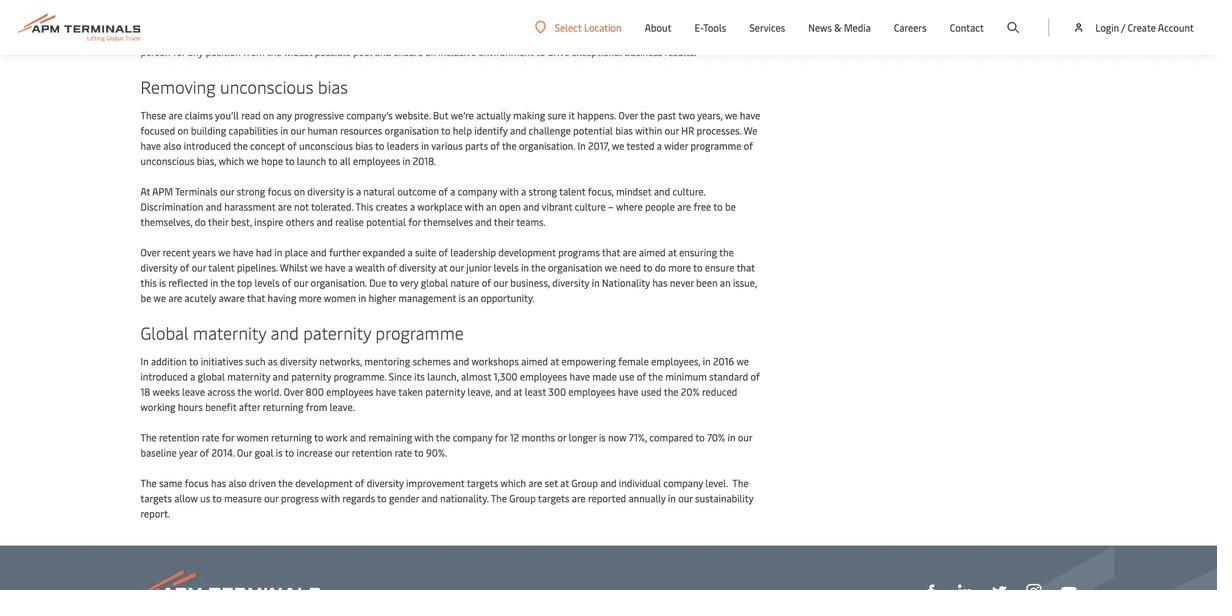 Task type: describe. For each thing, give the bounding box(es) containing it.
and up the inclusive
[[462, 30, 478, 43]]

which inside the same focus has also driven the development of diversity improvement targets which are set at group and individual company level.  the targets allow us to measure our progress with regards to gender and nationality. the group targets are reported annually in our sustainability report.
[[501, 477, 526, 490]]

environment
[[479, 45, 534, 59]]

women inside the retention rate for women returning to work and remaining with the company for 12 months or longer is now 71%, compared to 70% in our baseline year of 2014. our goal is to increase our retention rate to 90%.
[[237, 431, 269, 445]]

news
[[809, 21, 832, 34]]

diversity up this
[[141, 261, 178, 274]]

have down further
[[325, 261, 346, 274]]

increase
[[297, 446, 333, 460]]

compared
[[650, 431, 694, 445]]

and up the "teams." in the top left of the page
[[524, 200, 540, 213]]

employees down made
[[569, 385, 616, 399]]

we inside this is applicable to all people processes, including recruitment, selection and promotion decisions. we always aim to choose the most qualified person for any position from the widest possible pool and ensure an inclusive environment to drive exceptional business results.
[[573, 30, 587, 43]]

reduced
[[702, 385, 738, 399]]

for inside this is applicable to all people processes, including recruitment, selection and promotion decisions. we always aim to choose the most qualified person for any position from the widest possible pool and ensure an inclusive environment to drive exceptional business results.
[[173, 45, 186, 59]]

with inside the same focus has also driven the development of diversity improvement targets which are set at group and individual company level.  the targets allow us to measure our progress with regards to gender and nationality. the group targets are reported annually in our sustainability report.
[[321, 492, 340, 506]]

or
[[558, 431, 567, 445]]

have down since
[[376, 385, 397, 399]]

0 horizontal spatial on
[[178, 124, 189, 137]]

top
[[237, 276, 252, 290]]

in addition to initiatives such as diversity networks, mentoring schemes and workshops aimed at empowering female employees, in 2016 we introduced a global maternity and paternity programme. since its launch, almost 1,300 employees have made use of the minimum standard of 18 weeks leave across the world. over 800 employees have taken paternity leave, and at least 300 employees have used the 20% reduced working hours benefit after returning from leave.
[[141, 355, 760, 414]]

person
[[141, 45, 171, 59]]

due
[[370, 276, 387, 290]]

we right whilst
[[310, 261, 323, 274]]

our up nature
[[450, 261, 464, 274]]

nature
[[451, 276, 480, 290]]

improvement
[[406, 477, 465, 490]]

to up position
[[217, 30, 226, 43]]

to right us at the bottom left
[[213, 492, 222, 506]]

in up acutely
[[211, 276, 218, 290]]

expanded
[[363, 246, 405, 259]]

hr
[[682, 124, 695, 137]]

sustainability
[[696, 492, 754, 506]]

the up the business,
[[531, 261, 546, 274]]

talent inside at apm terminals our strong focus on diversity is a natural outcome of a company with a strong talent focus, mindset and culture. discrimination and harassment are not tolerated. this creates a workplace with an open and vibrant culture – where people are free to be themselves, do their best, inspire others and realise potential for themselves and their teams.
[[560, 185, 586, 198]]

have down use
[[618, 385, 639, 399]]

employees up leave.
[[326, 385, 374, 399]]

our down whilst
[[294, 276, 308, 290]]

to down ensuring
[[694, 261, 703, 274]]

to inside in addition to initiatives such as diversity networks, mentoring schemes and workshops aimed at empowering female employees, in 2016 we introduced a global maternity and paternity programme. since its launch, almost 1,300 employees have made use of the minimum standard of 18 weeks leave across the world. over 800 employees have taken paternity leave, and at least 300 employees have used the 20% reduced working hours benefit after returning from leave.
[[189, 355, 198, 368]]

our left human
[[291, 124, 305, 137]]

to left 90%.
[[415, 446, 424, 460]]

1 vertical spatial levels
[[255, 276, 280, 290]]

to up increase
[[314, 431, 324, 445]]

have down focused
[[141, 139, 161, 152]]

with up open
[[500, 185, 519, 198]]

the retention rate for women returning to work and remaining with the company for 12 months or longer is now 71%, compared to 70% in our baseline year of 2014. our goal is to increase our retention rate to 90%.
[[141, 431, 753, 460]]

are left not
[[278, 200, 292, 213]]

to right due
[[389, 276, 398, 290]]

an inside at apm terminals our strong focus on diversity is a natural outcome of a company with a strong talent focus, mindset and culture. discrimination and harassment are not tolerated. this creates a workplace with an open and vibrant culture – where people are free to be themselves, do their best, inspire others and realise potential for themselves and their teams.
[[486, 200, 497, 213]]

2 strong from the left
[[529, 185, 557, 198]]

the down identify
[[502, 139, 517, 152]]

diversity down suite
[[399, 261, 436, 274]]

800
[[306, 385, 324, 399]]

apmt footer logo image
[[141, 571, 320, 591]]

are inside these are claims you'll read on any progressive company's website. but we're actually making sure it happens. over the past two years, we have focused on building capabilities in our human resources organisation to help identify and challenge potential bias within our hr processes. we have also introduced the concept of unconscious bias to leaders in various parts of the organisation. in 2017, we tested a wider programme of unconscious bias, which we hope to launch to all employees in 2018.
[[169, 109, 183, 122]]

2 vertical spatial bias
[[356, 139, 373, 152]]

at
[[141, 185, 150, 198]]

a down further
[[348, 261, 353, 274]]

company inside the retention rate for women returning to work and remaining with the company for 12 months or longer is now 71%, compared to 70% in our baseline year of 2014. our goal is to increase our retention rate to 90%.
[[453, 431, 493, 445]]

do inside at apm terminals our strong focus on diversity is a natural outcome of a company with a strong talent focus, mindset and culture. discrimination and harassment are not tolerated. this creates a workplace with an open and vibrant culture – where people are free to be themselves, do their best, inspire others and realise potential for themselves and their teams.
[[195, 215, 206, 229]]

with inside the retention rate for women returning to work and remaining with the company for 12 months or longer is now 71%, compared to 70% in our baseline year of 2014. our goal is to increase our retention rate to 90%.
[[415, 431, 434, 445]]

used
[[641, 385, 662, 399]]

driven
[[249, 477, 276, 490]]

and inside these are claims you'll read on any progressive company's website. but we're actually making sure it happens. over the past two years, we have focused on building capabilities in our human resources organisation to help identify and challenge potential bias within our hr processes. we have also introduced the concept of unconscious bias to leaders in various parts of the organisation. in 2017, we tested a wider programme of unconscious bias, which we hope to launch to all employees in 2018.
[[510, 124, 527, 137]]

2 vertical spatial paternity
[[426, 385, 466, 399]]

for up the 2014.
[[222, 431, 235, 445]]

goal
[[255, 446, 274, 460]]

ensure inside over recent years we have had in place and further expanded a suite of leadership development programs that are aimed at ensuring the diversity of our talent pipelines. whilst we have a wealth of diversity at our junior levels in the organisation we need to do more to ensure that this is reflected in the top levels of our organisation. due to very global nature of our business, diversity in nationality has never been an issue, be we are acutely aware that having more women in higher management is an opportunity.
[[705, 261, 735, 274]]

1 their from the left
[[208, 215, 229, 229]]

300
[[549, 385, 566, 399]]

challenge
[[529, 124, 571, 137]]

of inside the retention rate for women returning to work and remaining with the company for 12 months or longer is now 71%, compared to 70% in our baseline year of 2014. our goal is to increase our retention rate to 90%.
[[200, 446, 209, 460]]

where
[[616, 200, 643, 213]]

we right 2017,
[[612, 139, 625, 152]]

the up sustainability
[[733, 477, 749, 490]]

diversity inside at apm terminals our strong focus on diversity is a natural outcome of a company with a strong talent focus, mindset and culture. discrimination and harassment are not tolerated. this creates a workplace with an open and vibrant culture – where people are free to be themselves, do their best, inspire others and realise potential for themselves and their teams.
[[308, 185, 345, 198]]

in inside the retention rate for women returning to work and remaining with the company for 12 months or longer is now 71%, compared to 70% in our baseline year of 2014. our goal is to increase our retention rate to 90%.
[[728, 431, 736, 445]]

leaders
[[387, 139, 419, 152]]

and down as
[[273, 370, 289, 384]]

create
[[1128, 21, 1157, 34]]

we right years
[[218, 246, 231, 259]]

the up used
[[649, 370, 663, 384]]

we inside these are claims you'll read on any progressive company's website. but we're actually making sure it happens. over the past two years, we have focused on building capabilities in our human resources organisation to help identify and challenge potential bias within our hr processes. we have also introduced the concept of unconscious bias to leaders in various parts of the organisation. in 2017, we tested a wider programme of unconscious bias, which we hope to launch to all employees in 2018.
[[744, 124, 758, 137]]

help
[[453, 124, 472, 137]]

1 vertical spatial programme
[[376, 321, 464, 345]]

2016
[[713, 355, 735, 368]]

now
[[608, 431, 627, 445]]

the left widest
[[267, 45, 282, 59]]

the up aware
[[221, 276, 235, 290]]

this is applicable to all people processes, including recruitment, selection and promotion decisions. we always aim to choose the most qualified person for any position from the widest possible pool and ensure an inclusive environment to drive exceptional business results.
[[141, 30, 764, 59]]

facebook image
[[924, 586, 939, 591]]

in left nationality
[[592, 276, 600, 290]]

the right ensuring
[[720, 246, 734, 259]]

in right had
[[275, 246, 282, 259]]

select
[[555, 20, 582, 34]]

issue,
[[733, 276, 757, 290]]

in inside in addition to initiatives such as diversity networks, mentoring schemes and workshops aimed at empowering female employees, in 2016 we introduced a global maternity and paternity programme. since its launch, almost 1,300 employees have made use of the minimum standard of 18 weeks leave across the world. over 800 employees have taken paternity leave, and at least 300 employees have used the 20% reduced working hours benefit after returning from leave.
[[141, 355, 149, 368]]

employees up least
[[520, 370, 568, 384]]

not
[[294, 200, 309, 213]]

a up workplace
[[450, 185, 456, 198]]

also inside the same focus has also driven the development of diversity improvement targets which are set at group and individual company level.  the targets allow us to measure our progress with regards to gender and nationality. the group targets are reported annually in our sustainability report.
[[229, 477, 247, 490]]

we left need
[[605, 261, 617, 274]]

1 vertical spatial retention
[[352, 446, 392, 460]]

the left same
[[141, 477, 157, 490]]

creates
[[376, 200, 408, 213]]

but
[[433, 109, 449, 122]]

and down the improvement at the bottom
[[422, 492, 438, 506]]

to left 70%
[[696, 431, 705, 445]]

0 horizontal spatial targets
[[141, 492, 172, 506]]

our inside at apm terminals our strong focus on diversity is a natural outcome of a company with a strong talent focus, mindset and culture. discrimination and harassment are not tolerated. this creates a workplace with an open and vibrant culture – where people are free to be themselves, do their best, inspire others and realise potential for themselves and their teams.
[[220, 185, 235, 198]]

and up reported
[[601, 477, 617, 490]]

0 horizontal spatial more
[[299, 291, 322, 305]]

potential inside these are claims you'll read on any progressive company's website. but we're actually making sure it happens. over the past two years, we have focused on building capabilities in our human resources organisation to help identify and challenge potential bias within our hr processes. we have also introduced the concept of unconscious bias to leaders in various parts of the organisation. in 2017, we tested a wider programme of unconscious bias, which we hope to launch to all employees in 2018.
[[574, 124, 613, 137]]

addition
[[151, 355, 187, 368]]

you tube link
[[1061, 584, 1077, 591]]

on inside at apm terminals our strong focus on diversity is a natural outcome of a company with a strong talent focus, mindset and culture. discrimination and harassment are not tolerated. this creates a workplace with an open and vibrant culture – where people are free to be themselves, do their best, inspire others and realise potential for themselves and their teams.
[[294, 185, 305, 198]]

be inside at apm terminals our strong focus on diversity is a natural outcome of a company with a strong talent focus, mindset and culture. discrimination and harassment are not tolerated. this creates a workplace with an open and vibrant culture – where people are free to be themselves, do their best, inspire others and realise potential for themselves and their teams.
[[726, 200, 736, 213]]

have down empowering
[[570, 370, 590, 384]]

with up themselves
[[465, 200, 484, 213]]

after
[[239, 401, 260, 414]]

of inside the same focus has also driven the development of diversity improvement targets which are set at group and individual company level.  the targets allow us to measure our progress with regards to gender and nationality. the group targets are reported annually in our sustainability report.
[[355, 477, 365, 490]]

identify
[[475, 124, 508, 137]]

a up the "teams." in the top left of the page
[[521, 185, 526, 198]]

twitter image
[[992, 586, 1007, 591]]

returning inside the retention rate for women returning to work and remaining with the company for 12 months or longer is now 71%, compared to 70% in our baseline year of 2014. our goal is to increase our retention rate to 90%.
[[271, 431, 312, 445]]

of inside at apm terminals our strong focus on diversity is a natural outcome of a company with a strong talent focus, mindset and culture. discrimination and harassment are not tolerated. this creates a workplace with an open and vibrant culture – where people are free to be themselves, do their best, inspire others and realise potential for themselves and their teams.
[[439, 185, 448, 198]]

instagram image
[[1027, 585, 1042, 591]]

in up the business,
[[521, 261, 529, 274]]

over inside in addition to initiatives such as diversity networks, mentoring schemes and workshops aimed at empowering female employees, in 2016 we introduced a global maternity and paternity programme. since its launch, almost 1,300 employees have made use of the minimum standard of 18 weeks leave across the world. over 800 employees have taken paternity leave, and at least 300 employees have used the 20% reduced working hours benefit after returning from leave.
[[284, 385, 303, 399]]

at left least
[[514, 385, 523, 399]]

an down nature
[[468, 291, 479, 305]]

including
[[321, 30, 361, 43]]

diversity down the programs
[[553, 276, 590, 290]]

it
[[569, 109, 575, 122]]

and down tolerated.
[[317, 215, 333, 229]]

global
[[141, 321, 189, 345]]

individual
[[619, 477, 661, 490]]

and down 1,300
[[495, 385, 512, 399]]

over recent years we have had in place and further expanded a suite of leadership development programs that are aimed at ensuring the diversity of our talent pipelines. whilst we have a wealth of diversity at our junior levels in the organisation we need to do more to ensure that this is reflected in the top levels of our organisation. due to very global nature of our business, diversity in nationality has never been an issue, be we are acutely aware that having more women in higher management is an opportunity.
[[141, 246, 757, 305]]

1 vertical spatial unconscious
[[299, 139, 353, 152]]

0 vertical spatial unconscious
[[220, 75, 314, 98]]

to right need
[[643, 261, 653, 274]]

in inside the same focus has also driven the development of diversity improvement targets which are set at group and individual company level.  the targets allow us to measure our progress with regards to gender and nationality. the group targets are reported annually in our sustainability report.
[[668, 492, 676, 506]]

0 vertical spatial on
[[263, 109, 274, 122]]

to right hope
[[285, 154, 295, 168]]

1 strong from the left
[[237, 185, 265, 198]]

0 vertical spatial maternity
[[193, 321, 266, 345]]

always
[[590, 30, 619, 43]]

programme.
[[334, 370, 387, 384]]

and left culture.
[[654, 185, 671, 198]]

70%
[[708, 431, 726, 445]]

the right "nationality."
[[491, 492, 507, 506]]

all inside this is applicable to all people processes, including recruitment, selection and promotion decisions. we always aim to choose the most qualified person for any position from the widest possible pool and ensure an inclusive environment to drive exceptional business results.
[[229, 30, 239, 43]]

concept
[[250, 139, 285, 152]]

weeks
[[153, 385, 180, 399]]

and up leadership
[[476, 215, 492, 229]]

is left now on the bottom of page
[[599, 431, 606, 445]]

maternity inside in addition to initiatives such as diversity networks, mentoring schemes and workshops aimed at empowering female employees, in 2016 we introduced a global maternity and paternity programme. since its launch, almost 1,300 employees have made use of the minimum standard of 18 weeks leave across the world. over 800 employees have taken paternity leave, and at least 300 employees have used the 20% reduced working hours benefit after returning from leave.
[[227, 370, 270, 384]]

aimed inside over recent years we have had in place and further expanded a suite of leadership development programs that are aimed at ensuring the diversity of our talent pipelines. whilst we have a wealth of diversity at our junior levels in the organisation we need to do more to ensure that this is reflected in the top levels of our organisation. due to very global nature of our business, diversity in nationality has never been an issue, be we are acutely aware that having more women in higher management is an opportunity.
[[639, 246, 666, 259]]

employees inside these are claims you'll read on any progressive company's website. but we're actually making sure it happens. over the past two years, we have focused on building capabilities in our human resources organisation to help identify and challenge potential bias within our hr processes. we have also introduced the concept of unconscious bias to leaders in various parts of the organisation. in 2017, we tested a wider programme of unconscious bias, which we hope to launch to all employees in 2018.
[[353, 154, 400, 168]]

nationality.
[[440, 492, 489, 506]]

e-tools button
[[695, 0, 727, 55]]

login
[[1096, 21, 1120, 34]]

are left set
[[529, 477, 543, 490]]

at up 300
[[551, 355, 560, 368]]

a inside in addition to initiatives such as diversity networks, mentoring schemes and workshops aimed at empowering female employees, in 2016 we introduced a global maternity and paternity programme. since its launch, almost 1,300 employees have made use of the minimum standard of 18 weeks leave across the world. over 800 employees have taken paternity leave, and at least 300 employees have used the 20% reduced working hours benefit after returning from leave.
[[190, 370, 195, 384]]

is inside this is applicable to all people processes, including recruitment, selection and promotion decisions. we always aim to choose the most qualified person for any position from the widest possible pool and ensure an inclusive environment to drive exceptional business results.
[[161, 30, 168, 43]]

a down "outcome"
[[410, 200, 415, 213]]

in left higher
[[359, 291, 366, 305]]

2 horizontal spatial that
[[737, 261, 755, 274]]

in down leaders
[[403, 154, 411, 168]]

past
[[658, 109, 677, 122]]

login / create account
[[1096, 21, 1195, 34]]

our right annually
[[679, 492, 693, 506]]

these are claims you'll read on any progressive company's website. but we're actually making sure it happens. over the past two years, we have focused on building capabilities in our human resources organisation to help identify and challenge potential bias within our hr processes. we have also introduced the concept of unconscious bias to leaders in various parts of the organisation. in 2017, we tested a wider programme of unconscious bias, which we hope to launch to all employees in 2018.
[[141, 109, 761, 168]]

removing
[[141, 75, 216, 98]]

possible
[[315, 45, 351, 59]]

tested
[[627, 139, 655, 152]]

0 horizontal spatial that
[[247, 291, 265, 305]]

are up need
[[623, 246, 637, 259]]

widest
[[284, 45, 313, 59]]

working
[[141, 401, 176, 414]]

the down capabilities
[[233, 139, 248, 152]]

at left ensuring
[[668, 246, 677, 259]]

at up management
[[439, 261, 447, 274]]

company inside the same focus has also driven the development of diversity improvement targets which are set at group and individual company level.  the targets allow us to measure our progress with regards to gender and nationality. the group targets are reported annually in our sustainability report.
[[664, 477, 704, 490]]

position
[[206, 45, 241, 59]]

a left suite
[[408, 246, 413, 259]]

annually
[[629, 492, 666, 506]]

to left increase
[[285, 446, 294, 460]]

focus inside at apm terminals our strong focus on diversity is a natural outcome of a company with a strong talent focus, mindset and culture. discrimination and harassment are not tolerated. this creates a workplace with an open and vibrant culture – where people are free to be themselves, do their best, inspire others and realise potential for themselves and their teams.
[[268, 185, 292, 198]]

suite
[[415, 246, 437, 259]]

been
[[697, 276, 718, 290]]

culture
[[575, 200, 606, 213]]

aim
[[621, 30, 637, 43]]

our down the work
[[335, 446, 350, 460]]

within
[[635, 124, 663, 137]]

2 horizontal spatial targets
[[538, 492, 570, 506]]

have left had
[[233, 246, 254, 259]]

qualified
[[726, 30, 764, 43]]

wealth
[[355, 261, 385, 274]]

0 vertical spatial bias
[[318, 75, 348, 98]]

development inside over recent years we have had in place and further expanded a suite of leadership development programs that are aimed at ensuring the diversity of our talent pipelines. whilst we have a wealth of diversity at our junior levels in the organisation we need to do more to ensure that this is reflected in the top levels of our organisation. due to very global nature of our business, diversity in nationality has never been an issue, be we are acutely aware that having more women in higher management is an opportunity.
[[499, 246, 556, 259]]

and up as
[[271, 321, 299, 345]]

linkedin__x28_alt_x29__3_ link
[[958, 584, 973, 591]]

0 vertical spatial levels
[[494, 261, 519, 274]]

to up 'various'
[[441, 124, 451, 137]]

longer
[[569, 431, 597, 445]]

resources
[[340, 124, 382, 137]]

and inside over recent years we have had in place and further expanded a suite of leadership development programs that are aimed at ensuring the diversity of our talent pipelines. whilst we have a wealth of diversity at our junior levels in the organisation we need to do more to ensure that this is reflected in the top levels of our organisation. due to very global nature of our business, diversity in nationality has never been an issue, be we are acutely aware that having more women in higher management is an opportunity.
[[311, 246, 327, 259]]

the up after
[[238, 385, 252, 399]]

our up the 'wider'
[[665, 124, 679, 137]]

to left leaders
[[375, 139, 385, 152]]

1 vertical spatial bias
[[616, 124, 633, 137]]

remaining
[[369, 431, 412, 445]]

we inside in addition to initiatives such as diversity networks, mentoring schemes and workshops aimed at empowering female employees, in 2016 we introduced a global maternity and paternity programme. since its launch, almost 1,300 employees have made use of the minimum standard of 18 weeks leave across the world. over 800 employees have taken paternity leave, and at least 300 employees have used the 20% reduced working hours benefit after returning from leave.
[[737, 355, 749, 368]]

in up '2018.'
[[421, 139, 429, 152]]

themselves,
[[141, 215, 192, 229]]

organisation inside these are claims you'll read on any progressive company's website. but we're actually making sure it happens. over the past two years, we have focused on building capabilities in our human resources organisation to help identify and challenge potential bias within our hr processes. we have also introduced the concept of unconscious bias to leaders in various parts of the organisation. in 2017, we tested a wider programme of unconscious bias, which we hope to launch to all employees in 2018.
[[385, 124, 439, 137]]

the left the 20%
[[664, 385, 679, 399]]

20%
[[681, 385, 700, 399]]

benefit
[[205, 401, 237, 414]]

any inside this is applicable to all people processes, including recruitment, selection and promotion decisions. we always aim to choose the most qualified person for any position from the widest possible pool and ensure an inclusive environment to drive exceptional business results.
[[188, 45, 203, 59]]

mentoring
[[365, 355, 410, 368]]

development inside the same focus has also driven the development of diversity improvement targets which are set at group and individual company level.  the targets allow us to measure our progress with regards to gender and nationality. the group targets are reported annually in our sustainability report.
[[295, 477, 353, 490]]

any inside these are claims you'll read on any progressive company's website. but we're actually making sure it happens. over the past two years, we have focused on building capabilities in our human resources organisation to help identify and challenge potential bias within our hr processes. we have also introduced the concept of unconscious bias to leaders in various parts of the organisation. in 2017, we tested a wider programme of unconscious bias, which we hope to launch to all employees in 2018.
[[277, 109, 292, 122]]

our down years
[[192, 261, 206, 274]]

the same focus has also driven the development of diversity improvement targets which are set at group and individual company level.  the targets allow us to measure our progress with regards to gender and nationality. the group targets are reported annually in our sustainability report.
[[141, 477, 754, 521]]

at inside the same focus has also driven the development of diversity improvement targets which are set at group and individual company level.  the targets allow us to measure our progress with regards to gender and nationality. the group targets are reported annually in our sustainability report.
[[561, 477, 569, 490]]

and up almost
[[453, 355, 470, 368]]

work
[[326, 431, 348, 445]]

organisation. inside these are claims you'll read on any progressive company's website. but we're actually making sure it happens. over the past two years, we have focused on building capabilities in our human resources organisation to help identify and challenge potential bias within our hr processes. we have also introduced the concept of unconscious bias to leaders in various parts of the organisation. in 2017, we tested a wider programme of unconscious bias, which we hope to launch to all employees in 2018.
[[519, 139, 576, 152]]

0 horizontal spatial retention
[[159, 431, 200, 445]]

pool
[[353, 45, 373, 59]]

company's
[[347, 109, 393, 122]]

from inside in addition to initiatives such as diversity networks, mentoring schemes and workshops aimed at empowering female employees, in 2016 we introduced a global maternity and paternity programme. since its launch, almost 1,300 employees have made use of the minimum standard of 18 weeks leave across the world. over 800 employees have taken paternity leave, and at least 300 employees have used the 20% reduced working hours benefit after returning from leave.
[[306, 401, 328, 414]]



Task type: vqa. For each thing, say whether or not it's contained in the screenshot.
the leftmost We
yes



Task type: locate. For each thing, give the bounding box(es) containing it.
almost
[[461, 370, 492, 384]]

female
[[619, 355, 649, 368]]

organisation down 'website.'
[[385, 124, 439, 137]]

1 vertical spatial rate
[[395, 446, 412, 460]]

0 horizontal spatial this
[[141, 30, 158, 43]]

1 vertical spatial maternity
[[227, 370, 270, 384]]

account
[[1159, 21, 1195, 34]]

0 vertical spatial development
[[499, 246, 556, 259]]

paternity
[[303, 321, 371, 345], [291, 370, 331, 384], [426, 385, 466, 399]]

standard
[[710, 370, 749, 384]]

&
[[835, 21, 842, 34]]

0 vertical spatial we
[[573, 30, 587, 43]]

0 horizontal spatial rate
[[202, 431, 219, 445]]

we up exceptional
[[573, 30, 587, 43]]

introduced inside in addition to initiatives such as diversity networks, mentoring schemes and workshops aimed at empowering female employees, in 2016 we introduced a global maternity and paternity programme. since its launch, almost 1,300 employees have made use of the minimum standard of 18 weeks leave across the world. over 800 employees have taken paternity leave, and at least 300 employees have used the 20% reduced working hours benefit after returning from leave.
[[141, 370, 188, 384]]

ensure down recruitment,
[[394, 45, 423, 59]]

1 vertical spatial development
[[295, 477, 353, 490]]

potential
[[574, 124, 613, 137], [366, 215, 406, 229]]

group right "nationality."
[[510, 492, 536, 506]]

focus up us at the bottom left
[[185, 477, 209, 490]]

aimed up least
[[522, 355, 548, 368]]

organisation. inside over recent years we have had in place and further expanded a suite of leadership development programs that are aimed at ensuring the diversity of our talent pipelines. whilst we have a wealth of diversity at our junior levels in the organisation we need to do more to ensure that this is reflected in the top levels of our organisation. due to very global nature of our business, diversity in nationality has never been an issue, be we are acutely aware that having more women in higher management is an opportunity.
[[311, 276, 367, 290]]

the
[[684, 30, 699, 43], [267, 45, 282, 59], [641, 109, 655, 122], [233, 139, 248, 152], [502, 139, 517, 152], [720, 246, 734, 259], [531, 261, 546, 274], [221, 276, 235, 290], [649, 370, 663, 384], [238, 385, 252, 399], [664, 385, 679, 399], [436, 431, 451, 445], [278, 477, 293, 490]]

programme inside these are claims you'll read on any progressive company's website. but we're actually making sure it happens. over the past two years, we have focused on building capabilities in our human resources organisation to help identify and challenge potential bias within our hr processes. we have also introduced the concept of unconscious bias to leaders in various parts of the organisation. in 2017, we tested a wider programme of unconscious bias, which we hope to launch to all employees in 2018.
[[691, 139, 742, 152]]

to right "aim"
[[640, 30, 649, 43]]

over inside over recent years we have had in place and further expanded a suite of leadership development programs that are aimed at ensuring the diversity of our talent pipelines. whilst we have a wealth of diversity at our junior levels in the organisation we need to do more to ensure that this is reflected in the top levels of our organisation. due to very global nature of our business, diversity in nationality has never been an issue, be we are acutely aware that having more women in higher management is an opportunity.
[[141, 246, 160, 259]]

1 horizontal spatial rate
[[395, 446, 412, 460]]

1 vertical spatial introduced
[[141, 370, 188, 384]]

this
[[141, 276, 157, 290]]

ensure inside this is applicable to all people processes, including recruitment, selection and promotion decisions. we always aim to choose the most qualified person for any position from the widest possible pool and ensure an inclusive environment to drive exceptional business results.
[[394, 45, 423, 59]]

retention up year
[[159, 431, 200, 445]]

diversity inside the same focus has also driven the development of diversity improvement targets which are set at group and individual company level.  the targets allow us to measure our progress with regards to gender and nationality. the group targets are reported annually in our sustainability report.
[[367, 477, 404, 490]]

2 vertical spatial that
[[247, 291, 265, 305]]

to inside at apm terminals our strong focus on diversity is a natural outcome of a company with a strong talent focus, mindset and culture. discrimination and harassment are not tolerated. this creates a workplace with an open and vibrant culture – where people are free to be themselves, do their best, inspire others and realise potential for themselves and their teams.
[[714, 200, 723, 213]]

year
[[179, 446, 197, 460]]

2 horizontal spatial over
[[619, 109, 638, 122]]

applicable
[[170, 30, 215, 43]]

same
[[159, 477, 182, 490]]

unconscious up apm
[[141, 154, 194, 168]]

0 vertical spatial focus
[[268, 185, 292, 198]]

1 vertical spatial people
[[645, 200, 675, 213]]

0 horizontal spatial organisation.
[[311, 276, 367, 290]]

to down 'decisions.'
[[536, 45, 546, 59]]

we left hope
[[246, 154, 259, 168]]

global inside over recent years we have had in place and further expanded a suite of leadership development programs that are aimed at ensuring the diversity of our talent pipelines. whilst we have a wealth of diversity at our junior levels in the organisation we need to do more to ensure that this is reflected in the top levels of our organisation. due to very global nature of our business, diversity in nationality has never been an issue, be we are acutely aware that having more women in higher management is an opportunity.
[[421, 276, 448, 290]]

1 vertical spatial returning
[[271, 431, 312, 445]]

for left 12
[[495, 431, 508, 445]]

in left 2017,
[[578, 139, 586, 152]]

2018.
[[413, 154, 436, 168]]

claims
[[185, 109, 213, 122]]

maternity up initiatives
[[193, 321, 266, 345]]

1 horizontal spatial organisation
[[548, 261, 603, 274]]

1 horizontal spatial do
[[655, 261, 666, 274]]

0 vertical spatial organisation.
[[519, 139, 576, 152]]

place
[[285, 246, 308, 259]]

our
[[291, 124, 305, 137], [665, 124, 679, 137], [220, 185, 235, 198], [192, 261, 206, 274], [450, 261, 464, 274], [294, 276, 308, 290], [494, 276, 508, 290], [738, 431, 753, 445], [335, 446, 350, 460], [264, 492, 279, 506], [679, 492, 693, 506]]

to left gender
[[378, 492, 387, 506]]

capabilities
[[229, 124, 278, 137]]

1 horizontal spatial any
[[277, 109, 292, 122]]

talent up vibrant
[[560, 185, 586, 198]]

0 horizontal spatial focus
[[185, 477, 209, 490]]

to right launch
[[328, 154, 338, 168]]

2014.
[[212, 446, 235, 460]]

recruitment,
[[364, 30, 418, 43]]

on up not
[[294, 185, 305, 198]]

1 horizontal spatial focus
[[268, 185, 292, 198]]

junior
[[467, 261, 492, 274]]

and down making
[[510, 124, 527, 137]]

minimum
[[666, 370, 707, 384]]

and
[[462, 30, 478, 43], [375, 45, 391, 59], [510, 124, 527, 137], [654, 185, 671, 198], [206, 200, 222, 213], [524, 200, 540, 213], [317, 215, 333, 229], [476, 215, 492, 229], [311, 246, 327, 259], [271, 321, 299, 345], [453, 355, 470, 368], [273, 370, 289, 384], [495, 385, 512, 399], [350, 431, 366, 445], [601, 477, 617, 490], [422, 492, 438, 506]]

strong up vibrant
[[529, 185, 557, 198]]

0 vertical spatial all
[[229, 30, 239, 43]]

is
[[161, 30, 168, 43], [347, 185, 354, 198], [159, 276, 166, 290], [459, 291, 466, 305], [599, 431, 606, 445], [276, 446, 283, 460]]

0 vertical spatial has
[[653, 276, 668, 290]]

use
[[620, 370, 635, 384]]

is down nature
[[459, 291, 466, 305]]

are left reported
[[572, 492, 586, 506]]

you'll
[[215, 109, 239, 122]]

which inside these are claims you'll read on any progressive company's website. but we're actually making sure it happens. over the past two years, we have focused on building capabilities in our human resources organisation to help identify and challenge potential bias within our hr processes. we have also introduced the concept of unconscious bias to leaders in various parts of the organisation. in 2017, we tested a wider programme of unconscious bias, which we hope to launch to all employees in 2018.
[[219, 154, 244, 168]]

people inside this is applicable to all people processes, including recruitment, selection and promotion decisions. we always aim to choose the most qualified person for any position from the widest possible pool and ensure an inclusive environment to drive exceptional business results.
[[242, 30, 272, 43]]

also inside these are claims you'll read on any progressive company's website. but we're actually making sure it happens. over the past two years, we have focused on building capabilities in our human resources organisation to help identify and challenge potential bias within our hr processes. we have also introduced the concept of unconscious bias to leaders in various parts of the organisation. in 2017, we tested a wider programme of unconscious bias, which we hope to launch to all employees in 2018.
[[163, 139, 181, 152]]

our right 70%
[[738, 431, 753, 445]]

free
[[694, 200, 712, 213]]

0 vertical spatial from
[[243, 45, 265, 59]]

90%.
[[426, 446, 448, 460]]

organisation down the programs
[[548, 261, 603, 274]]

company inside at apm terminals our strong focus on diversity is a natural outcome of a company with a strong talent focus, mindset and culture. discrimination and harassment are not tolerated. this creates a workplace with an open and vibrant culture – where people are free to be themselves, do their best, inspire others and realise potential for themselves and their teams.
[[458, 185, 498, 198]]

bias
[[318, 75, 348, 98], [616, 124, 633, 137], [356, 139, 373, 152]]

1 vertical spatial that
[[737, 261, 755, 274]]

further
[[329, 246, 360, 259]]

any right read
[[277, 109, 292, 122]]

the up baseline
[[141, 431, 157, 445]]

levels right junior
[[494, 261, 519, 274]]

initiatives
[[201, 355, 243, 368]]

rate up the 2014.
[[202, 431, 219, 445]]

the
[[141, 431, 157, 445], [141, 477, 157, 490], [733, 477, 749, 490], [491, 492, 507, 506]]

0 horizontal spatial be
[[141, 291, 151, 305]]

all
[[229, 30, 239, 43], [340, 154, 351, 168]]

the inside the retention rate for women returning to work and remaining with the company for 12 months or longer is now 71%, compared to 70% in our baseline year of 2014. our goal is to increase our retention rate to 90%.
[[436, 431, 451, 445]]

the inside the retention rate for women returning to work and remaining with the company for 12 months or longer is now 71%, compared to 70% in our baseline year of 2014. our goal is to increase our retention rate to 90%.
[[141, 431, 157, 445]]

from down 800
[[306, 401, 328, 414]]

rate
[[202, 431, 219, 445], [395, 446, 412, 460]]

in up concept
[[281, 124, 288, 137]]

do inside over recent years we have had in place and further expanded a suite of leadership development programs that are aimed at ensuring the diversity of our talent pipelines. whilst we have a wealth of diversity at our junior levels in the organisation we need to do more to ensure that this is reflected in the top levels of our organisation. due to very global nature of our business, diversity in nationality has never been an issue, be we are acutely aware that having more women in higher management is an opportunity.
[[655, 261, 666, 274]]

allow
[[174, 492, 198, 506]]

1 horizontal spatial ensure
[[705, 261, 735, 274]]

0 vertical spatial which
[[219, 154, 244, 168]]

login / create account link
[[1074, 0, 1195, 55]]

1 horizontal spatial has
[[653, 276, 668, 290]]

introduced inside these are claims you'll read on any progressive company's website. but we're actually making sure it happens. over the past two years, we have focused on building capabilities in our human resources organisation to help identify and challenge potential bias within our hr processes. we have also introduced the concept of unconscious bias to leaders in various parts of the organisation. in 2017, we tested a wider programme of unconscious bias, which we hope to launch to all employees in 2018.
[[184, 139, 231, 152]]

1 vertical spatial talent
[[208, 261, 235, 274]]

0 vertical spatial over
[[619, 109, 638, 122]]

1 vertical spatial on
[[178, 124, 189, 137]]

inclusive
[[439, 45, 476, 59]]

0 vertical spatial also
[[163, 139, 181, 152]]

1 vertical spatial company
[[453, 431, 493, 445]]

parts
[[465, 139, 488, 152]]

paternity up networks,
[[303, 321, 371, 345]]

0 horizontal spatial programme
[[376, 321, 464, 345]]

bias down the resources
[[356, 139, 373, 152]]

0 vertical spatial potential
[[574, 124, 613, 137]]

a left natural
[[356, 185, 361, 198]]

diversity inside in addition to initiatives such as diversity networks, mentoring schemes and workshops aimed at empowering female employees, in 2016 we introduced a global maternity and paternity programme. since its launch, almost 1,300 employees have made use of the minimum standard of 18 weeks leave across the world. over 800 employees have taken paternity leave, and at least 300 employees have used the 20% reduced working hours benefit after returning from leave.
[[280, 355, 317, 368]]

bias up tested
[[616, 124, 633, 137]]

0 horizontal spatial bias
[[318, 75, 348, 98]]

choose
[[651, 30, 682, 43]]

2 horizontal spatial bias
[[616, 124, 633, 137]]

1 horizontal spatial retention
[[352, 446, 392, 460]]

1 vertical spatial also
[[229, 477, 247, 490]]

have
[[740, 109, 761, 122], [141, 139, 161, 152], [233, 246, 254, 259], [325, 261, 346, 274], [570, 370, 590, 384], [376, 385, 397, 399], [618, 385, 639, 399]]

and inside the retention rate for women returning to work and remaining with the company for 12 months or longer is now 71%, compared to 70% in our baseline year of 2014. our goal is to increase our retention rate to 90%.
[[350, 431, 366, 445]]

1 horizontal spatial all
[[340, 154, 351, 168]]

more up never
[[669, 261, 692, 274]]

talent inside over recent years we have had in place and further expanded a suite of leadership development programs that are aimed at ensuring the diversity of our talent pipelines. whilst we have a wealth of diversity at our junior levels in the organisation we need to do more to ensure that this is reflected in the top levels of our organisation. due to very global nature of our business, diversity in nationality has never been an issue, be we are acutely aware that having more women in higher management is an opportunity.
[[208, 261, 235, 274]]

to right addition
[[189, 355, 198, 368]]

a inside these are claims you'll read on any progressive company's website. but we're actually making sure it happens. over the past two years, we have focused on building capabilities in our human resources organisation to help identify and challenge potential bias within our hr processes. we have also introduced the concept of unconscious bias to leaders in various parts of the organisation. in 2017, we tested a wider programme of unconscious bias, which we hope to launch to all employees in 2018.
[[657, 139, 662, 152]]

their down open
[[494, 215, 515, 229]]

focus inside the same focus has also driven the development of diversity improvement targets which are set at group and individual company level.  the targets allow us to measure our progress with regards to gender and nationality. the group targets are reported annually in our sustainability report.
[[185, 477, 209, 490]]

0 horizontal spatial strong
[[237, 185, 265, 198]]

organisation. down further
[[311, 276, 367, 290]]

and right the work
[[350, 431, 366, 445]]

this inside this is applicable to all people processes, including recruitment, selection and promotion decisions. we always aim to choose the most qualified person for any position from the widest possible pool and ensure an inclusive environment to drive exceptional business results.
[[141, 30, 158, 43]]

1 horizontal spatial global
[[421, 276, 448, 290]]

1 horizontal spatial group
[[572, 477, 598, 490]]

bias,
[[197, 154, 216, 168]]

is right this
[[159, 276, 166, 290]]

0 vertical spatial that
[[602, 246, 621, 259]]

1 horizontal spatial be
[[726, 200, 736, 213]]

global inside in addition to initiatives such as diversity networks, mentoring schemes and workshops aimed at empowering female employees, in 2016 we introduced a global maternity and paternity programme. since its launch, almost 1,300 employees have made use of the minimum standard of 18 weeks leave across the world. over 800 employees have taken paternity leave, and at least 300 employees have used the 20% reduced working hours benefit after returning from leave.
[[198, 370, 225, 384]]

is inside at apm terminals our strong focus on diversity is a natural outcome of a company with a strong talent focus, mindset and culture. discrimination and harassment are not tolerated. this creates a workplace with an open and vibrant culture – where people are free to be themselves, do their best, inspire others and realise potential for themselves and their teams.
[[347, 185, 354, 198]]

over inside these are claims you'll read on any progressive company's website. but we're actually making sure it happens. over the past two years, we have focused on building capabilities in our human resources organisation to help identify and challenge potential bias within our hr processes. we have also introduced the concept of unconscious bias to leaders in various parts of the organisation. in 2017, we tested a wider programme of unconscious bias, which we hope to launch to all employees in 2018.
[[619, 109, 638, 122]]

two
[[679, 109, 695, 122]]

1 horizontal spatial programme
[[691, 139, 742, 152]]

1 horizontal spatial potential
[[574, 124, 613, 137]]

1 horizontal spatial targets
[[467, 477, 499, 490]]

1 horizontal spatial people
[[645, 200, 675, 213]]

levels
[[494, 261, 519, 274], [255, 276, 280, 290]]

in inside these are claims you'll read on any progressive company's website. but we're actually making sure it happens. over the past two years, we have focused on building capabilities in our human resources organisation to help identify and challenge potential bias within our hr processes. we have also introduced the concept of unconscious bias to leaders in various parts of the organisation. in 2017, we tested a wider programme of unconscious bias, which we hope to launch to all employees in 2018.
[[578, 139, 586, 152]]

this inside at apm terminals our strong focus on diversity is a natural outcome of a company with a strong talent focus, mindset and culture. discrimination and harassment are not tolerated. this creates a workplace with an open and vibrant culture – where people are free to be themselves, do their best, inspire others and realise potential for themselves and their teams.
[[356, 200, 374, 213]]

people down mindset
[[645, 200, 675, 213]]

leave
[[182, 385, 205, 399]]

management
[[399, 291, 456, 305]]

1 horizontal spatial that
[[602, 246, 621, 259]]

we
[[573, 30, 587, 43], [744, 124, 758, 137]]

for
[[173, 45, 186, 59], [409, 215, 421, 229], [222, 431, 235, 445], [495, 431, 508, 445]]

diversity up tolerated.
[[308, 185, 345, 198]]

outcome
[[398, 185, 436, 198]]

an inside this is applicable to all people processes, including recruitment, selection and promotion decisions. we always aim to choose the most qualified person for any position from the widest possible pool and ensure an inclusive environment to drive exceptional business results.
[[426, 45, 436, 59]]

2 vertical spatial unconscious
[[141, 154, 194, 168]]

selection
[[420, 30, 460, 43]]

0 vertical spatial paternity
[[303, 321, 371, 345]]

tools
[[704, 21, 727, 34]]

hope
[[261, 154, 283, 168]]

bias up progressive
[[318, 75, 348, 98]]

targets up "nationality."
[[467, 477, 499, 490]]

the inside the same focus has also driven the development of diversity improvement targets which are set at group and individual company level.  the targets allow us to measure our progress with regards to gender and nationality. the group targets are reported annually in our sustainability report.
[[278, 477, 293, 490]]

18
[[141, 385, 150, 399]]

targets up report.
[[141, 492, 172, 506]]

0 vertical spatial programme
[[691, 139, 742, 152]]

1 vertical spatial group
[[510, 492, 536, 506]]

1 vertical spatial any
[[277, 109, 292, 122]]

has inside the same focus has also driven the development of diversity improvement targets which are set at group and individual company level.  the targets allow us to measure our progress with regards to gender and nationality. the group targets are reported annually in our sustainability report.
[[211, 477, 226, 490]]

from inside this is applicable to all people processes, including recruitment, selection and promotion decisions. we always aim to choose the most qualified person for any position from the widest possible pool and ensure an inclusive environment to drive exceptional business results.
[[243, 45, 265, 59]]

1 vertical spatial more
[[299, 291, 322, 305]]

1 vertical spatial paternity
[[291, 370, 331, 384]]

the up within
[[641, 109, 655, 122]]

people left the processes,
[[242, 30, 272, 43]]

returning down world.
[[263, 401, 304, 414]]

0 horizontal spatial all
[[229, 30, 239, 43]]

with
[[500, 185, 519, 198], [465, 200, 484, 213], [415, 431, 434, 445], [321, 492, 340, 506]]

1 horizontal spatial development
[[499, 246, 556, 259]]

0 horizontal spatial group
[[510, 492, 536, 506]]

women up our
[[237, 431, 269, 445]]

1 horizontal spatial more
[[669, 261, 692, 274]]

a
[[657, 139, 662, 152], [356, 185, 361, 198], [450, 185, 456, 198], [521, 185, 526, 198], [410, 200, 415, 213], [408, 246, 413, 259], [348, 261, 353, 274], [190, 370, 195, 384]]

programme up schemes
[[376, 321, 464, 345]]

people inside at apm terminals our strong focus on diversity is a natural outcome of a company with a strong talent focus, mindset and culture. discrimination and harassment are not tolerated. this creates a workplace with an open and vibrant culture – where people are free to be themselves, do their best, inspire others and realise potential for themselves and their teams.
[[645, 200, 675, 213]]

leave.
[[330, 401, 355, 414]]

fill 44 link
[[992, 584, 1007, 591]]

e-tools
[[695, 21, 727, 34]]

organisation.
[[519, 139, 576, 152], [311, 276, 367, 290]]

1 vertical spatial all
[[340, 154, 351, 168]]

has inside over recent years we have had in place and further expanded a suite of leadership development programs that are aimed at ensuring the diversity of our talent pipelines. whilst we have a wealth of diversity at our junior levels in the organisation we need to do more to ensure that this is reflected in the top levels of our organisation. due to very global nature of our business, diversity in nationality has never been an issue, be we are acutely aware that having more women in higher management is an opportunity.
[[653, 276, 668, 290]]

be right free
[[726, 200, 736, 213]]

1 vertical spatial we
[[744, 124, 758, 137]]

returning up increase
[[271, 431, 312, 445]]

targets down set
[[538, 492, 570, 506]]

an down the selection
[[426, 45, 436, 59]]

retention
[[159, 431, 200, 445], [352, 446, 392, 460]]

0 horizontal spatial their
[[208, 215, 229, 229]]

also down focused
[[163, 139, 181, 152]]

e-
[[695, 21, 704, 34]]

gender
[[389, 492, 419, 506]]

women inside over recent years we have had in place and further expanded a suite of leadership development programs that are aimed at ensuring the diversity of our talent pipelines. whilst we have a wealth of diversity at our junior levels in the organisation we need to do more to ensure that this is reflected in the top levels of our organisation. due to very global nature of our business, diversity in nationality has never been an issue, be we are acutely aware that having more women in higher management is an opportunity.
[[324, 291, 356, 305]]

all up position
[[229, 30, 239, 43]]

for inside at apm terminals our strong focus on diversity is a natural outcome of a company with a strong talent focus, mindset and culture. discrimination and harassment are not tolerated. this creates a workplace with an open and vibrant culture – where people are free to be themselves, do their best, inspire others and realise potential for themselves and their teams.
[[409, 215, 421, 229]]

various
[[432, 139, 463, 152]]

networks,
[[319, 355, 362, 368]]

is up the person at the top left
[[161, 30, 168, 43]]

news & media
[[809, 21, 871, 34]]

we down this
[[154, 291, 166, 305]]

news & media button
[[809, 0, 871, 55]]

an right 'been'
[[720, 276, 731, 290]]

0 vertical spatial talent
[[560, 185, 586, 198]]

diversity right as
[[280, 355, 317, 368]]

retention down remaining
[[352, 446, 392, 460]]

be inside over recent years we have had in place and further expanded a suite of leadership development programs that are aimed at ensuring the diversity of our talent pipelines. whilst we have a wealth of diversity at our junior levels in the organisation we need to do more to ensure that this is reflected in the top levels of our organisation. due to very global nature of our business, diversity in nationality has never been an issue, be we are acutely aware that having more women in higher management is an opportunity.
[[141, 291, 151, 305]]

global maternity and paternity programme
[[141, 321, 464, 345]]

aimed inside in addition to initiatives such as diversity networks, mentoring schemes and workshops aimed at empowering female employees, in 2016 we introduced a global maternity and paternity programme. since its launch, almost 1,300 employees have made use of the minimum standard of 18 weeks leave across the world. over 800 employees have taken paternity leave, and at least 300 employees have used the 20% reduced working hours benefit after returning from leave.
[[522, 355, 548, 368]]

workshops
[[472, 355, 519, 368]]

0 vertical spatial rate
[[202, 431, 219, 445]]

0 horizontal spatial levels
[[255, 276, 280, 290]]

our up opportunity.
[[494, 276, 508, 290]]

0 vertical spatial people
[[242, 30, 272, 43]]

2 vertical spatial on
[[294, 185, 305, 198]]

progress
[[281, 492, 319, 506]]

recent
[[163, 246, 190, 259]]

instagram link
[[1027, 584, 1042, 591]]

organisation inside over recent years we have had in place and further expanded a suite of leadership development programs that are aimed at ensuring the diversity of our talent pipelines. whilst we have a wealth of diversity at our junior levels in the organisation we need to do more to ensure that this is reflected in the top levels of our organisation. due to very global nature of our business, diversity in nationality has never been an issue, be we are acutely aware that having more women in higher management is an opportunity.
[[548, 261, 603, 274]]

that down the 'top'
[[247, 291, 265, 305]]

1 horizontal spatial in
[[578, 139, 586, 152]]

talent down years
[[208, 261, 235, 274]]

2 their from the left
[[494, 215, 515, 229]]

in right annually
[[668, 492, 676, 506]]

actually
[[477, 109, 511, 122]]

0 vertical spatial aimed
[[639, 246, 666, 259]]

diversity
[[308, 185, 345, 198], [141, 261, 178, 274], [399, 261, 436, 274], [553, 276, 590, 290], [280, 355, 317, 368], [367, 477, 404, 490]]

results.
[[665, 45, 697, 59]]

0 horizontal spatial organisation
[[385, 124, 439, 137]]

any down applicable
[[188, 45, 203, 59]]

0 horizontal spatial potential
[[366, 215, 406, 229]]

all inside these are claims you'll read on any progressive company's website. but we're actually making sure it happens. over the past two years, we have focused on building capabilities in our human resources organisation to help identify and challenge potential bias within our hr processes. we have also introduced the concept of unconscious bias to leaders in various parts of the organisation. in 2017, we tested a wider programme of unconscious bias, which we hope to launch to all employees in 2018.
[[340, 154, 351, 168]]

0 horizontal spatial global
[[198, 370, 225, 384]]

organisation. down "challenge" on the top left of page
[[519, 139, 576, 152]]

0 vertical spatial group
[[572, 477, 598, 490]]

have up 'processes.'
[[740, 109, 761, 122]]

about
[[645, 21, 672, 34]]

in inside in addition to initiatives such as diversity networks, mentoring schemes and workshops aimed at empowering female employees, in 2016 we introduced a global maternity and paternity programme. since its launch, almost 1,300 employees have made use of the minimum standard of 18 weeks leave across the world. over 800 employees have taken paternity leave, and at least 300 employees have used the 20% reduced working hours benefit after returning from leave.
[[703, 355, 711, 368]]

on
[[263, 109, 274, 122], [178, 124, 189, 137], [294, 185, 305, 198]]

youtube image
[[1061, 588, 1077, 591]]

0 horizontal spatial any
[[188, 45, 203, 59]]

0 vertical spatial in
[[578, 139, 586, 152]]

are down culture.
[[678, 200, 692, 213]]

potential inside at apm terminals our strong focus on diversity is a natural outcome of a company with a strong talent focus, mindset and culture. discrimination and harassment are not tolerated. this creates a workplace with an open and vibrant culture – where people are free to be themselves, do their best, inspire others and realise potential for themselves and their teams.
[[366, 215, 406, 229]]

1 vertical spatial potential
[[366, 215, 406, 229]]

returning inside in addition to initiatives such as diversity networks, mentoring schemes and workshops aimed at empowering female employees, in 2016 we introduced a global maternity and paternity programme. since its launch, almost 1,300 employees have made use of the minimum standard of 18 weeks leave across the world. over 800 employees have taken paternity leave, and at least 300 employees have used the 20% reduced working hours benefit after returning from leave.
[[263, 401, 304, 414]]

targets
[[467, 477, 499, 490], [141, 492, 172, 506], [538, 492, 570, 506]]

1 horizontal spatial this
[[356, 200, 374, 213]]

1 vertical spatial do
[[655, 261, 666, 274]]

programme down 'processes.'
[[691, 139, 742, 152]]

1 vertical spatial aimed
[[522, 355, 548, 368]]

linkedin image
[[958, 586, 973, 591]]

0 horizontal spatial aimed
[[522, 355, 548, 368]]

1,300
[[494, 370, 518, 384]]

1 vertical spatial be
[[141, 291, 151, 305]]

development
[[499, 246, 556, 259], [295, 477, 353, 490]]

an left open
[[486, 200, 497, 213]]

1 vertical spatial from
[[306, 401, 328, 414]]

in left 2016
[[703, 355, 711, 368]]

0 horizontal spatial has
[[211, 477, 226, 490]]

from right position
[[243, 45, 265, 59]]

1 horizontal spatial bias
[[356, 139, 373, 152]]

reflected
[[168, 276, 208, 290]]

our down driven
[[264, 492, 279, 506]]

we up 'processes.'
[[725, 109, 738, 122]]

focus,
[[588, 185, 614, 198]]

over left "recent"
[[141, 246, 160, 259]]

making
[[513, 109, 546, 122]]

is right 'goal'
[[276, 446, 283, 460]]

aimed up need
[[639, 246, 666, 259]]

made
[[593, 370, 617, 384]]

0 horizontal spatial women
[[237, 431, 269, 445]]

1 horizontal spatial organisation.
[[519, 139, 576, 152]]

1 horizontal spatial levels
[[494, 261, 519, 274]]



